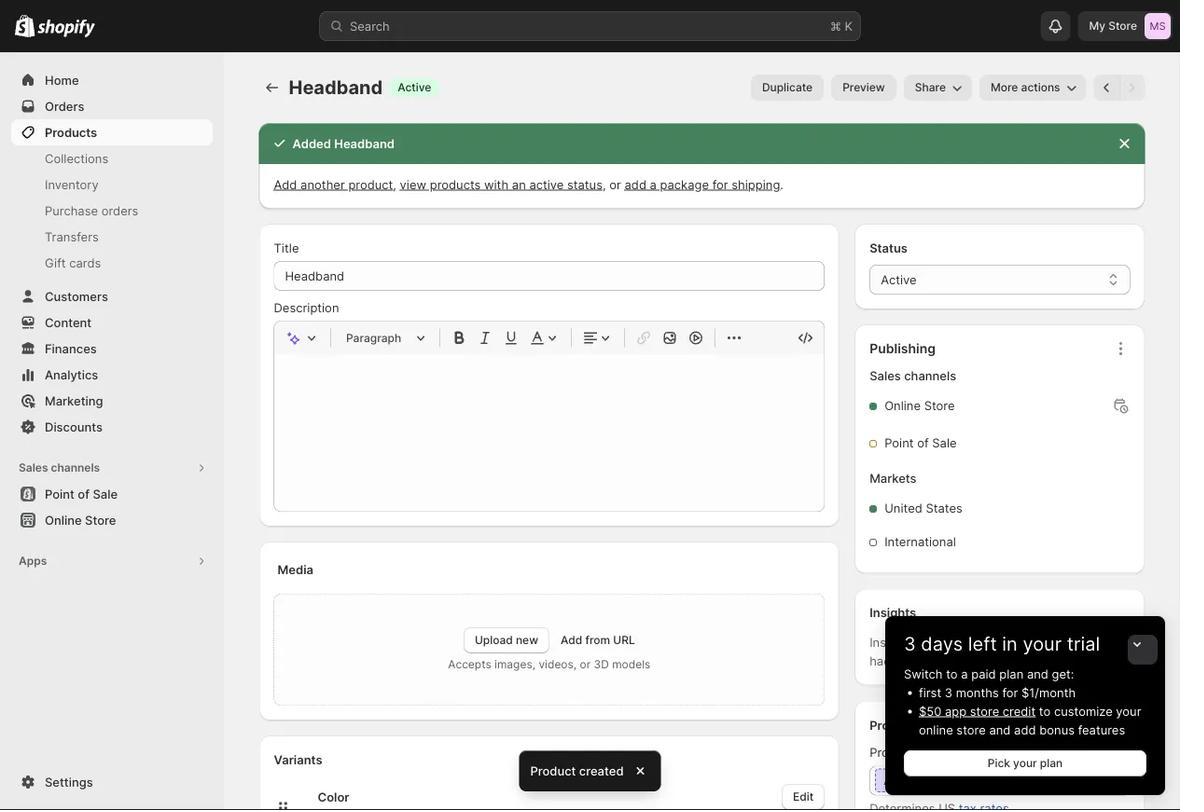 Task type: locate. For each thing, give the bounding box(es) containing it.
1 horizontal spatial plan
[[1040, 757, 1063, 770]]

, left view
[[393, 177, 396, 192]]

a left "paid"
[[961, 667, 968, 681]]

another
[[300, 177, 345, 192]]

1 vertical spatial point
[[45, 487, 75, 501]]

in
[[1002, 633, 1018, 656]]

1 vertical spatial your
[[1116, 704, 1141, 719]]

insights
[[870, 606, 916, 620], [870, 636, 914, 650]]

$1/month
[[1021, 686, 1076, 700]]

0 horizontal spatial active
[[398, 81, 431, 94]]

product created
[[530, 764, 624, 778]]

active
[[529, 177, 564, 192]]

online down publishing
[[884, 399, 921, 413]]

store
[[970, 704, 999, 719], [956, 723, 986, 737]]

0 vertical spatial add
[[274, 177, 297, 192]]

0 horizontal spatial and
[[989, 723, 1011, 737]]

get:
[[1052, 667, 1074, 681]]

upload new button
[[464, 628, 549, 654]]

of
[[917, 436, 929, 451], [78, 487, 90, 501]]

has
[[1088, 636, 1109, 650]]

3 days left in your trial button
[[885, 617, 1165, 656]]

1 horizontal spatial ,
[[603, 177, 606, 192]]

orders
[[45, 99, 84, 113]]

collections link
[[11, 146, 213, 172]]

0 vertical spatial product
[[870, 719, 916, 733]]

point of sale link
[[11, 481, 213, 507]]

discounts link
[[11, 414, 213, 440]]

0 vertical spatial 3
[[904, 633, 916, 656]]

0 vertical spatial online
[[884, 399, 921, 413]]

0 horizontal spatial ,
[[393, 177, 396, 192]]

store inside to customize your online store and add bonus features
[[956, 723, 986, 737]]

1 vertical spatial active
[[881, 272, 917, 287]]

and down credit
[[989, 723, 1011, 737]]

point down sales channels button
[[45, 487, 75, 501]]

my
[[1089, 19, 1105, 33]]

0 horizontal spatial channels
[[51, 461, 100, 475]]

of down sales channels button
[[78, 487, 90, 501]]

1 vertical spatial or
[[580, 658, 591, 672]]

0 horizontal spatial plan
[[999, 667, 1024, 681]]

2 vertical spatial store
[[85, 513, 116, 528]]

1 vertical spatial product
[[870, 746, 915, 760]]

0 vertical spatial active
[[398, 81, 431, 94]]

purchase
[[45, 203, 98, 218]]

Title text field
[[274, 261, 825, 291]]

your inside 'pick your plan' link
[[1013, 757, 1037, 770]]

0 vertical spatial channels
[[904, 369, 956, 383]]

1 horizontal spatial online
[[884, 399, 921, 413]]

sale inside button
[[93, 487, 118, 501]]

add left from
[[561, 634, 582, 647]]

online store down publishing
[[884, 399, 955, 413]]

inventory
[[45, 177, 99, 192]]

0 vertical spatial or
[[609, 177, 621, 192]]

point of sale down sales channels button
[[45, 487, 118, 501]]

, right the active
[[603, 177, 606, 192]]

$50
[[919, 704, 942, 719]]

active for status
[[881, 272, 917, 287]]

actions
[[1021, 81, 1060, 94]]

0 vertical spatial sale
[[932, 436, 957, 451]]

markets
[[870, 472, 916, 486]]

0 vertical spatial online store
[[884, 399, 955, 413]]

0 vertical spatial your
[[1023, 633, 1062, 656]]

accepts
[[448, 658, 491, 672]]

add another product link
[[274, 177, 393, 192]]

0 vertical spatial and
[[1027, 667, 1048, 681]]

a left package
[[650, 177, 657, 192]]

credit
[[1003, 704, 1036, 719]]

2 vertical spatial product
[[530, 764, 576, 778]]

store down point of sale link
[[85, 513, 116, 528]]

to
[[946, 667, 958, 681], [1039, 704, 1051, 719]]

0 horizontal spatial 3
[[904, 633, 916, 656]]

1 vertical spatial online
[[45, 513, 82, 528]]

0 vertical spatial a
[[650, 177, 657, 192]]

0 horizontal spatial online store
[[45, 513, 116, 528]]

point of sale button
[[0, 481, 224, 507]]

1 vertical spatial point of sale
[[45, 487, 118, 501]]

2 horizontal spatial store
[[1108, 19, 1137, 33]]

product up "get:"
[[1040, 636, 1085, 650]]

1 vertical spatial store
[[924, 399, 955, 413]]

edit
[[793, 791, 814, 804]]

0 vertical spatial point
[[884, 436, 914, 451]]

0 vertical spatial for
[[712, 177, 728, 192]]

plan down bonus
[[1040, 757, 1063, 770]]

of up united states
[[917, 436, 929, 451]]

0 horizontal spatial sales channels
[[19, 461, 100, 475]]

channels inside button
[[51, 461, 100, 475]]

$50 app store credit link
[[919, 704, 1036, 719]]

1 vertical spatial sales channels
[[19, 461, 100, 475]]

insights inside insights will display when the product has had recent sales
[[870, 636, 914, 650]]

purchase orders
[[45, 203, 138, 218]]

,
[[393, 177, 396, 192], [603, 177, 606, 192]]

your right in
[[1023, 633, 1062, 656]]

0 horizontal spatial store
[[85, 513, 116, 528]]

1 horizontal spatial 3
[[945, 686, 952, 700]]

0 vertical spatial product
[[348, 177, 393, 192]]

or right status
[[609, 177, 621, 192]]

sale up states
[[932, 436, 957, 451]]

1 horizontal spatial to
[[1039, 704, 1051, 719]]

product left created
[[530, 764, 576, 778]]

online up apps
[[45, 513, 82, 528]]

1 vertical spatial sales
[[19, 461, 48, 475]]

0 horizontal spatial or
[[580, 658, 591, 672]]

1 vertical spatial insights
[[870, 636, 914, 650]]

package
[[660, 177, 709, 192]]

1 vertical spatial sale
[[93, 487, 118, 501]]

0 vertical spatial store
[[970, 704, 999, 719]]

1 vertical spatial of
[[78, 487, 90, 501]]

0 vertical spatial store
[[1108, 19, 1137, 33]]

shopify image
[[38, 19, 95, 38]]

1 horizontal spatial of
[[917, 436, 929, 451]]

1 horizontal spatial active
[[881, 272, 917, 287]]

gift
[[45, 256, 66, 270]]

trial
[[1067, 633, 1100, 656]]

sales down discounts
[[19, 461, 48, 475]]

store
[[1108, 19, 1137, 33], [924, 399, 955, 413], [85, 513, 116, 528]]

store down months
[[970, 704, 999, 719]]

3 left will
[[904, 633, 916, 656]]

0 horizontal spatial online
[[45, 513, 82, 528]]

for
[[712, 177, 728, 192], [1002, 686, 1018, 700]]

0 vertical spatial sales
[[870, 369, 901, 383]]

sale
[[932, 436, 957, 451], [93, 487, 118, 501]]

international
[[884, 535, 956, 549]]

preview button
[[831, 75, 896, 101]]

sales channels down publishing
[[870, 369, 956, 383]]

1 horizontal spatial add
[[1014, 723, 1036, 737]]

and up $1/month
[[1027, 667, 1048, 681]]

online
[[884, 399, 921, 413], [45, 513, 82, 528]]

0 horizontal spatial add
[[624, 177, 646, 192]]

to right switch
[[946, 667, 958, 681]]

0 vertical spatial add
[[624, 177, 646, 192]]

0 horizontal spatial point of sale
[[45, 487, 118, 501]]

add left package
[[624, 177, 646, 192]]

3 days left in your trial element
[[885, 665, 1165, 796]]

store right my
[[1108, 19, 1137, 33]]

home
[[45, 73, 79, 87]]

your up features
[[1116, 704, 1141, 719]]

1 insights from the top
[[870, 606, 916, 620]]

and
[[1027, 667, 1048, 681], [989, 723, 1011, 737]]

3 days left in your trial
[[904, 633, 1100, 656]]

0 horizontal spatial add
[[274, 177, 297, 192]]

1 vertical spatial a
[[961, 667, 968, 681]]

publishing
[[870, 341, 936, 357]]

online store down point of sale link
[[45, 513, 116, 528]]

channels
[[904, 369, 956, 383], [51, 461, 100, 475]]

0 vertical spatial of
[[917, 436, 929, 451]]

3 right first
[[945, 686, 952, 700]]

pick
[[988, 757, 1010, 770]]

sale down sales channels button
[[93, 487, 118, 501]]

channels down publishing
[[904, 369, 956, 383]]

sales down publishing
[[870, 369, 901, 383]]

store down '$50 app store credit' link
[[956, 723, 986, 737]]

store inside button
[[85, 513, 116, 528]]

online store inside button
[[45, 513, 116, 528]]

0 vertical spatial to
[[946, 667, 958, 681]]

headband up add another product "link"
[[334, 136, 395, 151]]

0 horizontal spatial for
[[712, 177, 728, 192]]

1 vertical spatial add
[[1014, 723, 1036, 737]]

product left view
[[348, 177, 393, 192]]

3d
[[594, 658, 609, 672]]

marketing
[[45, 394, 103, 408]]

to down $1/month
[[1039, 704, 1051, 719]]

1 horizontal spatial for
[[1002, 686, 1018, 700]]

features
[[1078, 723, 1125, 737]]

will
[[918, 636, 936, 650]]

models
[[612, 658, 650, 672]]

sales channels down discounts
[[19, 461, 100, 475]]

2 insights from the top
[[870, 636, 914, 650]]

1 horizontal spatial point of sale
[[884, 436, 957, 451]]

days
[[921, 633, 963, 656]]

1 vertical spatial online store
[[45, 513, 116, 528]]

and inside to customize your online store and add bonus features
[[989, 723, 1011, 737]]

search
[[350, 19, 390, 33]]

of inside button
[[78, 487, 90, 501]]

headband up added headband
[[289, 76, 383, 99]]

1 vertical spatial 3
[[945, 686, 952, 700]]

1 horizontal spatial sale
[[932, 436, 957, 451]]

1 vertical spatial add
[[561, 634, 582, 647]]

1 vertical spatial product
[[1040, 636, 1085, 650]]

0 horizontal spatial sale
[[93, 487, 118, 501]]

2 vertical spatial your
[[1013, 757, 1037, 770]]

.
[[780, 177, 783, 192]]

point of sale up markets
[[884, 436, 957, 451]]

products
[[430, 177, 481, 192]]

view products with an active status link
[[400, 177, 603, 192]]

for left shipping
[[712, 177, 728, 192]]

product up the product category
[[870, 719, 916, 733]]

active
[[398, 81, 431, 94], [881, 272, 917, 287]]

and for plan
[[1027, 667, 1048, 681]]

point of sale inside button
[[45, 487, 118, 501]]

1 horizontal spatial product
[[1040, 636, 1085, 650]]

store down publishing
[[924, 399, 955, 413]]

1 vertical spatial to
[[1039, 704, 1051, 719]]

0 horizontal spatial point
[[45, 487, 75, 501]]

1 vertical spatial headband
[[334, 136, 395, 151]]

to customize your online store and add bonus features
[[919, 704, 1141, 737]]

add a package for shipping link
[[624, 177, 780, 192]]

point up markets
[[884, 436, 914, 451]]

0 horizontal spatial of
[[78, 487, 90, 501]]

0 horizontal spatial sales
[[19, 461, 48, 475]]

duplicate button
[[751, 75, 824, 101]]

for up credit
[[1002, 686, 1018, 700]]

channels down discounts
[[51, 461, 100, 475]]

the
[[1018, 636, 1037, 650]]

plan up first 3 months for $1/month
[[999, 667, 1024, 681]]

description
[[274, 300, 339, 315]]

for inside 3 days left in your trial element
[[1002, 686, 1018, 700]]

1 vertical spatial for
[[1002, 686, 1018, 700]]

1 vertical spatial and
[[989, 723, 1011, 737]]

customers
[[45, 289, 108, 304]]

point of sale
[[884, 436, 957, 451], [45, 487, 118, 501]]

customers link
[[11, 284, 213, 310]]

⌘
[[830, 19, 841, 33]]

online inside button
[[45, 513, 82, 528]]

0 vertical spatial headband
[[289, 76, 383, 99]]

product down the 'product organization'
[[870, 746, 915, 760]]

sales inside sales channels button
[[19, 461, 48, 475]]

add down credit
[[1014, 723, 1036, 737]]

0 vertical spatial insights
[[870, 606, 916, 620]]

1 horizontal spatial add
[[561, 634, 582, 647]]

color
[[318, 790, 349, 805]]

1 vertical spatial channels
[[51, 461, 100, 475]]

or left 3d
[[580, 658, 591, 672]]

when
[[983, 636, 1014, 650]]

an
[[512, 177, 526, 192]]

your right pick
[[1013, 757, 1037, 770]]

1 vertical spatial store
[[956, 723, 986, 737]]

0 horizontal spatial product
[[348, 177, 393, 192]]

0 vertical spatial sales channels
[[870, 369, 956, 383]]

add left the another
[[274, 177, 297, 192]]

1 horizontal spatial and
[[1027, 667, 1048, 681]]



Task type: describe. For each thing, give the bounding box(es) containing it.
sales channels inside button
[[19, 461, 100, 475]]

⌘ k
[[830, 19, 853, 33]]

pick your plan
[[988, 757, 1063, 770]]

shopify image
[[15, 15, 35, 37]]

orders link
[[11, 93, 213, 119]]

online store link
[[11, 507, 213, 534]]

preview
[[842, 81, 885, 94]]

1 horizontal spatial store
[[924, 399, 955, 413]]

images,
[[494, 658, 535, 672]]

url
[[613, 634, 635, 647]]

transfers
[[45, 229, 99, 244]]

share button
[[904, 75, 972, 101]]

share
[[915, 81, 946, 94]]

recent
[[894, 654, 931, 669]]

paragraph button
[[339, 327, 432, 349]]

variants
[[274, 753, 322, 767]]

add from url
[[561, 634, 635, 647]]

point inside button
[[45, 487, 75, 501]]

insights for insights
[[870, 606, 916, 620]]

paid
[[971, 667, 996, 681]]

first 3 months for $1/month
[[919, 686, 1076, 700]]

add for add another product , view products with an active status , or add a package for shipping .
[[274, 177, 297, 192]]

my store image
[[1145, 13, 1171, 39]]

add another product , view products with an active status , or add a package for shipping .
[[274, 177, 783, 192]]

your inside 3 days left in your trial dropdown button
[[1023, 633, 1062, 656]]

first
[[919, 686, 941, 700]]

category
[[918, 746, 969, 760]]

more
[[991, 81, 1018, 94]]

0 vertical spatial plan
[[999, 667, 1024, 681]]

1 horizontal spatial point
[[884, 436, 914, 451]]

status
[[567, 177, 603, 192]]

cards
[[69, 256, 101, 270]]

product organization
[[870, 719, 992, 733]]

left
[[968, 633, 997, 656]]

marketing link
[[11, 388, 213, 414]]

organization
[[919, 719, 992, 733]]

customize
[[1054, 704, 1113, 719]]

my store
[[1089, 19, 1137, 33]]

content
[[45, 315, 92, 330]]

1 horizontal spatial sales
[[870, 369, 901, 383]]

discounts
[[45, 420, 103, 434]]

home link
[[11, 67, 213, 93]]

product for product category
[[870, 746, 915, 760]]

duplicate
[[762, 81, 813, 94]]

1 vertical spatial plan
[[1040, 757, 1063, 770]]

1 horizontal spatial sales channels
[[870, 369, 956, 383]]

edit button
[[782, 784, 825, 811]]

insights for insights will display when the product has had recent sales
[[870, 636, 914, 650]]

added headband
[[292, 136, 395, 151]]

$50 app store credit
[[919, 704, 1036, 719]]

display
[[940, 636, 980, 650]]

add from url button
[[561, 634, 635, 647]]

0 horizontal spatial a
[[650, 177, 657, 192]]

3 inside dropdown button
[[904, 633, 916, 656]]

0 vertical spatial point of sale
[[884, 436, 957, 451]]

app
[[945, 704, 967, 719]]

1 horizontal spatial a
[[961, 667, 968, 681]]

to inside to customize your online store and add bonus features
[[1039, 704, 1051, 719]]

0 horizontal spatial to
[[946, 667, 958, 681]]

had
[[870, 654, 891, 669]]

purchase orders link
[[11, 198, 213, 224]]

bonus
[[1039, 723, 1075, 737]]

from
[[585, 634, 610, 647]]

active for headband
[[398, 81, 431, 94]]

product category
[[870, 746, 969, 760]]

media
[[278, 562, 313, 577]]

shipping
[[732, 177, 780, 192]]

gift cards link
[[11, 250, 213, 276]]

transfers link
[[11, 224, 213, 250]]

new
[[516, 634, 538, 647]]

Product category text field
[[870, 766, 1074, 796]]

united
[[884, 501, 922, 516]]

sales channels button
[[11, 455, 213, 481]]

2 , from the left
[[603, 177, 606, 192]]

added
[[292, 136, 331, 151]]

add for add from url
[[561, 634, 582, 647]]

and for store
[[989, 723, 1011, 737]]

k
[[845, 19, 853, 33]]

product for product created
[[530, 764, 576, 778]]

next image
[[1123, 78, 1141, 97]]

gift cards
[[45, 256, 101, 270]]

finances
[[45, 341, 97, 356]]

products link
[[11, 119, 213, 146]]

1 horizontal spatial channels
[[904, 369, 956, 383]]

inventory link
[[11, 172, 213, 198]]

analytics
[[45, 368, 98, 382]]

states
[[926, 501, 962, 516]]

status
[[870, 241, 908, 255]]

united states
[[884, 501, 962, 516]]

sales
[[935, 654, 964, 669]]

months
[[956, 686, 999, 700]]

title
[[274, 241, 299, 255]]

your inside to customize your online store and add bonus features
[[1116, 704, 1141, 719]]

created
[[579, 764, 624, 778]]

more actions
[[991, 81, 1060, 94]]

apps button
[[11, 548, 213, 575]]

1 horizontal spatial online store
[[884, 399, 955, 413]]

settings
[[45, 775, 93, 790]]

product for product organization
[[870, 719, 916, 733]]

analytics link
[[11, 362, 213, 388]]

1 horizontal spatial or
[[609, 177, 621, 192]]

product inside insights will display when the product has had recent sales
[[1040, 636, 1085, 650]]

settings link
[[11, 770, 213, 796]]

finances link
[[11, 336, 213, 362]]

1 , from the left
[[393, 177, 396, 192]]

view
[[400, 177, 426, 192]]

pick your plan link
[[904, 751, 1146, 777]]

products
[[45, 125, 97, 139]]

insights will display when the product has had recent sales
[[870, 636, 1109, 669]]

add inside to customize your online store and add bonus features
[[1014, 723, 1036, 737]]



